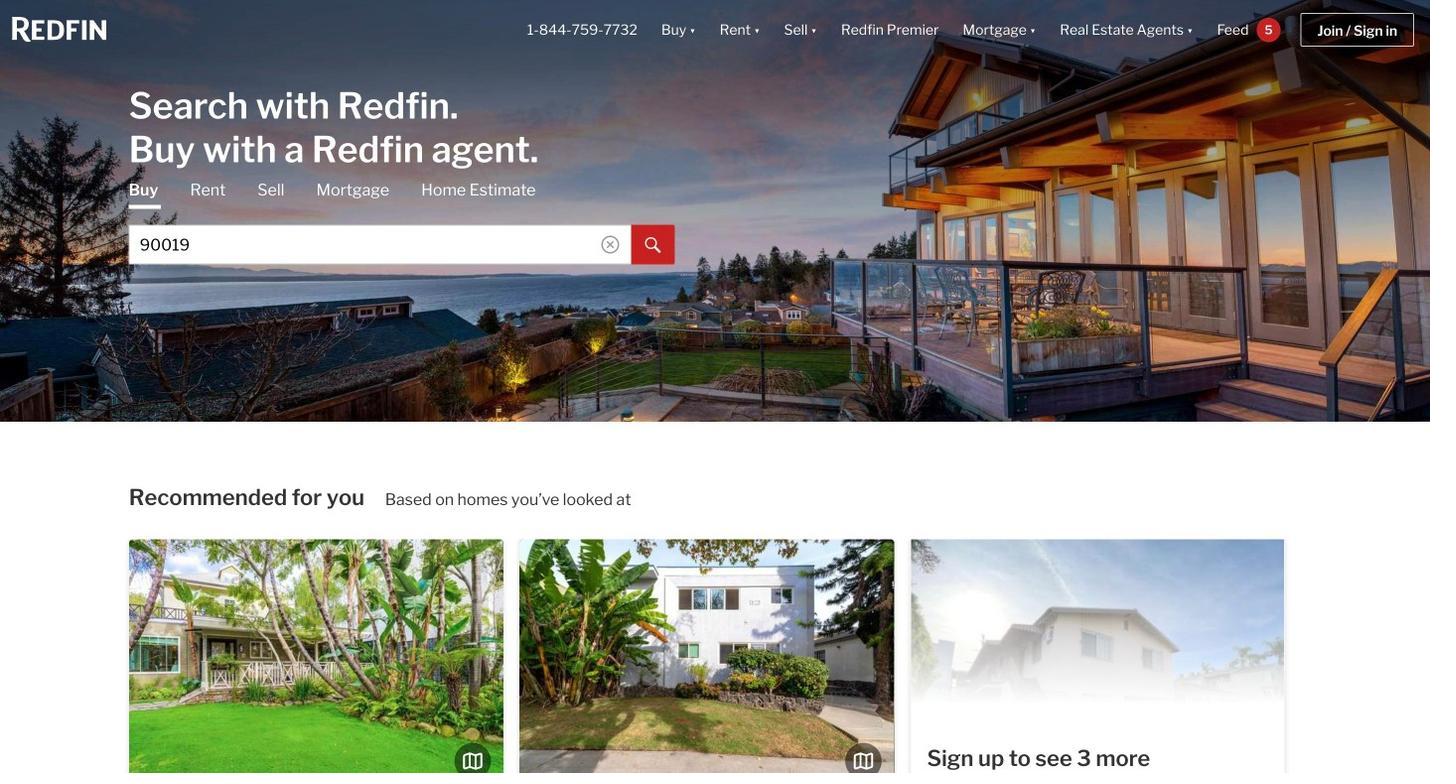 Task type: locate. For each thing, give the bounding box(es) containing it.
photo of 815 3rd st, santa monica, ca 90403 image
[[129, 540, 504, 774], [503, 540, 878, 774]]

2 photo of 815 3rd st, santa monica, ca 90403 image from the left
[[503, 540, 878, 774]]

tab list
[[129, 179, 675, 265]]

submit search image
[[645, 238, 661, 254]]

photo of 1323 11th st, santa monica, ca 90401 image
[[520, 540, 895, 774], [894, 540, 1269, 774]]



Task type: vqa. For each thing, say whether or not it's contained in the screenshot.
Street View
no



Task type: describe. For each thing, give the bounding box(es) containing it.
photo of 2577 s sepulveda blvd, los angeles, ca 90064 image
[[911, 538, 1284, 774]]

2 photo of 1323 11th st, santa monica, ca 90401 image from the left
[[894, 540, 1269, 774]]

1 photo of 1323 11th st, santa monica, ca 90401 image from the left
[[520, 540, 895, 774]]

search input image
[[602, 236, 620, 254]]

City, Address, School, Agent, ZIP search field
[[129, 225, 631, 265]]

1 photo of 815 3rd st, santa monica, ca 90403 image from the left
[[129, 540, 504, 774]]



